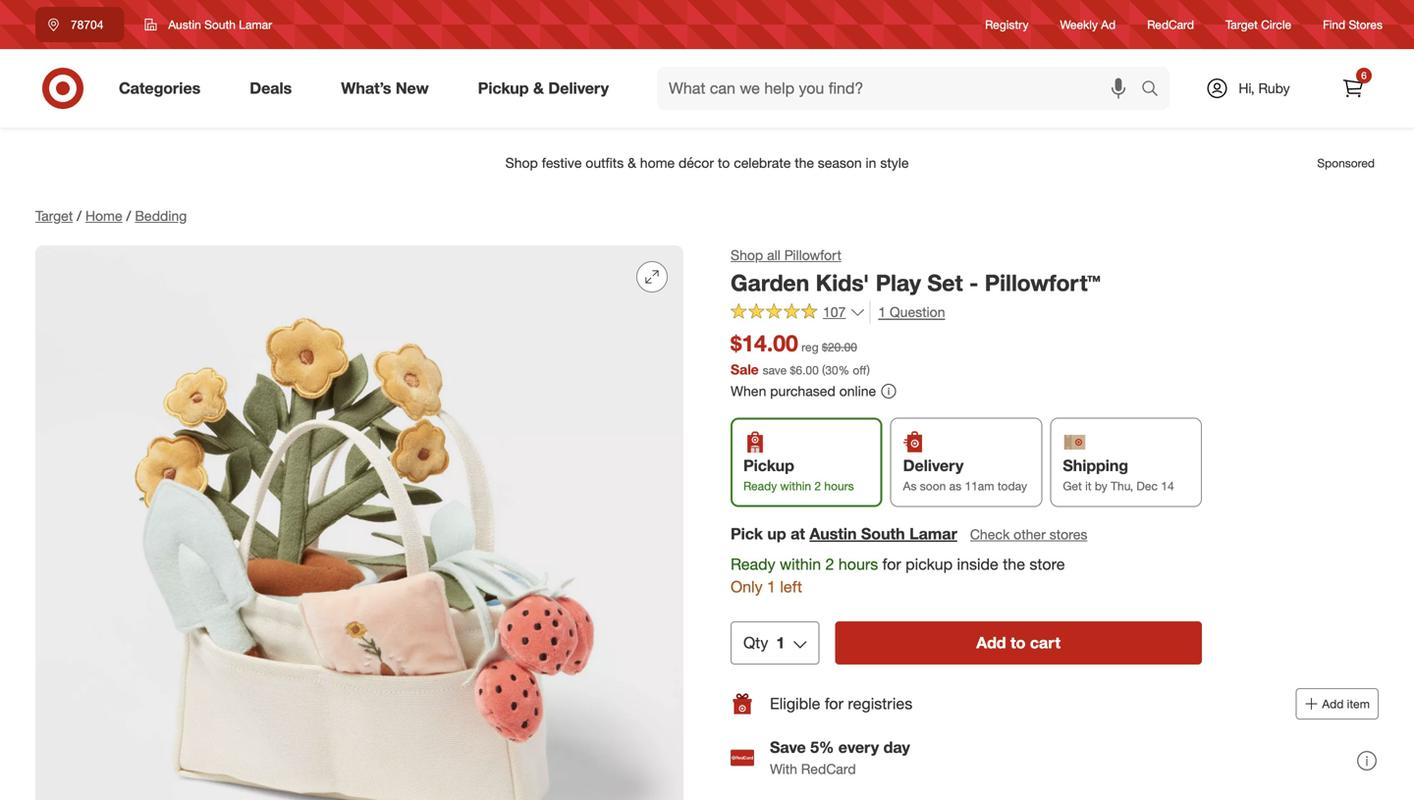 Task type: vqa. For each thing, say whether or not it's contained in the screenshot.


Task type: describe. For each thing, give the bounding box(es) containing it.
$14.00
[[731, 330, 798, 357]]

day
[[884, 738, 910, 757]]

weekly
[[1060, 17, 1098, 32]]

garden kids&#39; play set - pillowfort&#8482;, 1 of 10 image
[[35, 246, 684, 801]]

107
[[823, 304, 846, 321]]

add for add item
[[1322, 697, 1344, 712]]

$20.00
[[822, 340, 857, 355]]

hours inside ready within 2 hours for pickup inside the store only 1 left
[[839, 555, 878, 574]]

pillowfort™
[[985, 269, 1101, 297]]

target for target circle
[[1226, 17, 1258, 32]]

purchased
[[770, 383, 836, 400]]

only
[[731, 577, 763, 596]]

ready within 2 hours for pickup inside the store only 1 left
[[731, 555, 1065, 596]]

question
[[890, 304, 945, 321]]

redcard link
[[1147, 16, 1194, 33]]

when purchased online
[[731, 383, 876, 400]]

play
[[876, 269, 921, 297]]

%
[[839, 363, 850, 378]]

save
[[770, 738, 806, 757]]

search button
[[1133, 67, 1180, 114]]

eligible
[[770, 695, 821, 714]]

registries
[[848, 695, 913, 714]]

weekly ad
[[1060, 17, 1116, 32]]

pillowfort
[[785, 247, 842, 264]]

at
[[791, 524, 805, 544]]

shop
[[731, 247, 763, 264]]

every
[[839, 738, 879, 757]]

delivery inside "link"
[[548, 79, 609, 98]]

sale
[[731, 361, 759, 378]]

pickup for &
[[478, 79, 529, 98]]

by
[[1095, 479, 1108, 493]]

1 / from the left
[[77, 207, 81, 224]]

stores
[[1349, 17, 1383, 32]]

shipping
[[1063, 456, 1129, 475]]

within inside pickup ready within 2 hours
[[780, 479, 811, 493]]

2 vertical spatial 1
[[776, 634, 785, 653]]

kids'
[[816, 269, 870, 297]]

30
[[825, 363, 839, 378]]

off
[[853, 363, 867, 378]]

inside
[[957, 555, 999, 574]]

add to cart
[[977, 634, 1061, 653]]

hi,
[[1239, 80, 1255, 97]]

ready inside ready within 2 hours for pickup inside the store only 1 left
[[731, 555, 776, 574]]

14
[[1161, 479, 1174, 493]]

all
[[767, 247, 781, 264]]

(
[[822, 363, 825, 378]]

redcard inside save 5% every day with redcard
[[801, 761, 856, 778]]

2 inside ready within 2 hours for pickup inside the store only 1 left
[[826, 555, 834, 574]]

austin south lamar
[[168, 17, 272, 32]]

qty 1
[[744, 634, 785, 653]]

what's new
[[341, 79, 429, 98]]

get
[[1063, 479, 1082, 493]]

pickup
[[906, 555, 953, 574]]

what's new link
[[324, 67, 453, 110]]

hi, ruby
[[1239, 80, 1290, 97]]

as
[[903, 479, 917, 493]]

target for target / home / bedding
[[35, 207, 73, 224]]

)
[[867, 363, 870, 378]]

home
[[85, 207, 122, 224]]

categories link
[[102, 67, 225, 110]]

qty
[[744, 634, 768, 653]]

check other stores
[[970, 526, 1088, 543]]

find
[[1323, 17, 1346, 32]]

new
[[396, 79, 429, 98]]

5%
[[810, 738, 834, 757]]

within inside ready within 2 hours for pickup inside the store only 1 left
[[780, 555, 821, 574]]

target / home / bedding
[[35, 207, 187, 224]]

ad
[[1101, 17, 1116, 32]]

11am
[[965, 479, 995, 493]]

circle
[[1261, 17, 1292, 32]]

78704
[[71, 17, 103, 32]]

austin south lamar button
[[810, 523, 958, 545]]

add item button
[[1296, 689, 1379, 720]]

2 horizontal spatial 1
[[878, 304, 886, 321]]

today
[[998, 479, 1027, 493]]

pick
[[731, 524, 763, 544]]

stores
[[1050, 526, 1088, 543]]

find stores link
[[1323, 16, 1383, 33]]

hours inside pickup ready within 2 hours
[[825, 479, 854, 493]]

online
[[840, 383, 876, 400]]

find stores
[[1323, 17, 1383, 32]]



Task type: locate. For each thing, give the bounding box(es) containing it.
item
[[1347, 697, 1370, 712]]

1 vertical spatial for
[[825, 695, 844, 714]]

0 vertical spatial add
[[977, 634, 1006, 653]]

bedding
[[135, 207, 187, 224]]

eligible for registries
[[770, 695, 913, 714]]

0 horizontal spatial delivery
[[548, 79, 609, 98]]

pickup up up
[[744, 456, 795, 475]]

search
[[1133, 81, 1180, 100]]

hours up pick up at austin south lamar
[[825, 479, 854, 493]]

1 vertical spatial within
[[780, 555, 821, 574]]

soon
[[920, 479, 946, 493]]

target left home
[[35, 207, 73, 224]]

thu,
[[1111, 479, 1134, 493]]

weekly ad link
[[1060, 16, 1116, 33]]

0 horizontal spatial /
[[77, 207, 81, 224]]

1 vertical spatial pickup
[[744, 456, 795, 475]]

1 question
[[878, 304, 945, 321]]

advertisement region
[[20, 139, 1395, 187]]

6 link
[[1332, 67, 1375, 110]]

0 vertical spatial redcard
[[1147, 17, 1194, 32]]

austin south lamar button
[[132, 7, 285, 42]]

austin right 'at'
[[810, 524, 857, 544]]

shop all pillowfort garden kids' play set - pillowfort™
[[731, 247, 1101, 297]]

check other stores button
[[969, 524, 1089, 546]]

1 horizontal spatial for
[[883, 555, 901, 574]]

0 horizontal spatial lamar
[[239, 17, 272, 32]]

delivery as soon as 11am today
[[903, 456, 1027, 493]]

1 inside ready within 2 hours for pickup inside the store only 1 left
[[767, 577, 776, 596]]

2
[[815, 479, 821, 493], [826, 555, 834, 574]]

$
[[790, 363, 796, 378]]

1 vertical spatial lamar
[[910, 524, 958, 544]]

1 vertical spatial target
[[35, 207, 73, 224]]

to
[[1011, 634, 1026, 653]]

cart
[[1030, 634, 1061, 653]]

redcard
[[1147, 17, 1194, 32], [801, 761, 856, 778]]

pick up at austin south lamar
[[731, 524, 958, 544]]

delivery inside delivery as soon as 11am today
[[903, 456, 964, 475]]

1 horizontal spatial /
[[126, 207, 131, 224]]

0 vertical spatial hours
[[825, 479, 854, 493]]

set
[[928, 269, 963, 297]]

2 / from the left
[[126, 207, 131, 224]]

delivery
[[548, 79, 609, 98], [903, 456, 964, 475]]

1 vertical spatial delivery
[[903, 456, 964, 475]]

for down austin south lamar button
[[883, 555, 901, 574]]

1 vertical spatial 1
[[767, 577, 776, 596]]

add item
[[1322, 697, 1370, 712]]

ready
[[744, 479, 777, 493], [731, 555, 776, 574]]

0 vertical spatial for
[[883, 555, 901, 574]]

0 vertical spatial delivery
[[548, 79, 609, 98]]

target link
[[35, 207, 73, 224]]

0 vertical spatial 1
[[878, 304, 886, 321]]

shipping get it by thu, dec 14
[[1063, 456, 1174, 493]]

pickup & delivery link
[[461, 67, 634, 110]]

0 vertical spatial lamar
[[239, 17, 272, 32]]

0 vertical spatial within
[[780, 479, 811, 493]]

it
[[1086, 479, 1092, 493]]

6.00
[[796, 363, 819, 378]]

pickup & delivery
[[478, 79, 609, 98]]

when
[[731, 383, 767, 400]]

0 vertical spatial south
[[204, 17, 236, 32]]

with
[[770, 761, 798, 778]]

lamar
[[239, 17, 272, 32], [910, 524, 958, 544]]

1 vertical spatial redcard
[[801, 761, 856, 778]]

107 link
[[731, 301, 866, 325]]

1 horizontal spatial 1
[[776, 634, 785, 653]]

1 horizontal spatial lamar
[[910, 524, 958, 544]]

0 vertical spatial ready
[[744, 479, 777, 493]]

0 horizontal spatial south
[[204, 17, 236, 32]]

left
[[780, 577, 802, 596]]

1 horizontal spatial add
[[1322, 697, 1344, 712]]

0 horizontal spatial target
[[35, 207, 73, 224]]

/ left home
[[77, 207, 81, 224]]

add inside add item button
[[1322, 697, 1344, 712]]

lamar inside dropdown button
[[239, 17, 272, 32]]

ready inside pickup ready within 2 hours
[[744, 479, 777, 493]]

1 question link
[[870, 301, 945, 324]]

for right eligible
[[825, 695, 844, 714]]

78704 button
[[35, 7, 124, 42]]

1 horizontal spatial 2
[[826, 555, 834, 574]]

1 within from the top
[[780, 479, 811, 493]]

0 horizontal spatial 2
[[815, 479, 821, 493]]

1 vertical spatial austin
[[810, 524, 857, 544]]

1 left left
[[767, 577, 776, 596]]

0 horizontal spatial austin
[[168, 17, 201, 32]]

pickup left &
[[478, 79, 529, 98]]

1 horizontal spatial south
[[861, 524, 905, 544]]

target left circle
[[1226, 17, 1258, 32]]

target circle link
[[1226, 16, 1292, 33]]

reg
[[802, 340, 819, 355]]

add inside add to cart "button"
[[977, 634, 1006, 653]]

1 horizontal spatial target
[[1226, 17, 1258, 32]]

within
[[780, 479, 811, 493], [780, 555, 821, 574]]

ready up only
[[731, 555, 776, 574]]

0 horizontal spatial for
[[825, 695, 844, 714]]

&
[[533, 79, 544, 98]]

0 vertical spatial austin
[[168, 17, 201, 32]]

2 within from the top
[[780, 555, 821, 574]]

registry link
[[985, 16, 1029, 33]]

1 horizontal spatial delivery
[[903, 456, 964, 475]]

target
[[1226, 17, 1258, 32], [35, 207, 73, 224]]

0 vertical spatial target
[[1226, 17, 1258, 32]]

1 horizontal spatial redcard
[[1147, 17, 1194, 32]]

the
[[1003, 555, 1025, 574]]

target circle
[[1226, 17, 1292, 32]]

as
[[950, 479, 962, 493]]

home link
[[85, 207, 122, 224]]

1 horizontal spatial pickup
[[744, 456, 795, 475]]

pickup inside "link"
[[478, 79, 529, 98]]

1 vertical spatial ready
[[731, 555, 776, 574]]

bedding link
[[135, 207, 187, 224]]

check
[[970, 526, 1010, 543]]

2 up pick up at austin south lamar
[[815, 479, 821, 493]]

What can we help you find? suggestions appear below search field
[[657, 67, 1146, 110]]

/ right home
[[126, 207, 131, 224]]

2 down pick up at austin south lamar
[[826, 555, 834, 574]]

save 5% every day with redcard
[[770, 738, 910, 778]]

south inside austin south lamar dropdown button
[[204, 17, 236, 32]]

-
[[969, 269, 979, 297]]

/
[[77, 207, 81, 224], [126, 207, 131, 224]]

1 horizontal spatial austin
[[810, 524, 857, 544]]

1 vertical spatial hours
[[839, 555, 878, 574]]

0 horizontal spatial pickup
[[478, 79, 529, 98]]

up
[[768, 524, 786, 544]]

south up deals link
[[204, 17, 236, 32]]

for inside ready within 2 hours for pickup inside the store only 1 left
[[883, 555, 901, 574]]

0 vertical spatial pickup
[[478, 79, 529, 98]]

add
[[977, 634, 1006, 653], [1322, 697, 1344, 712]]

ruby
[[1259, 80, 1290, 97]]

1 right qty
[[776, 634, 785, 653]]

ready up pick
[[744, 479, 777, 493]]

0 horizontal spatial 1
[[767, 577, 776, 596]]

registry
[[985, 17, 1029, 32]]

2 inside pickup ready within 2 hours
[[815, 479, 821, 493]]

1 vertical spatial add
[[1322, 697, 1344, 712]]

redcard right ad
[[1147, 17, 1194, 32]]

within up left
[[780, 555, 821, 574]]

lamar up pickup
[[910, 524, 958, 544]]

south up ready within 2 hours for pickup inside the store only 1 left
[[861, 524, 905, 544]]

lamar up deals
[[239, 17, 272, 32]]

add left 'item' on the right of page
[[1322, 697, 1344, 712]]

add left to
[[977, 634, 1006, 653]]

6
[[1362, 69, 1367, 82]]

redcard down '5%'
[[801, 761, 856, 778]]

0 vertical spatial 2
[[815, 479, 821, 493]]

add for add to cart
[[977, 634, 1006, 653]]

austin
[[168, 17, 201, 32], [810, 524, 857, 544]]

1 vertical spatial 2
[[826, 555, 834, 574]]

delivery right &
[[548, 79, 609, 98]]

hours
[[825, 479, 854, 493], [839, 555, 878, 574]]

austin inside dropdown button
[[168, 17, 201, 32]]

for
[[883, 555, 901, 574], [825, 695, 844, 714]]

1 down play
[[878, 304, 886, 321]]

hours down pick up at austin south lamar
[[839, 555, 878, 574]]

0 horizontal spatial add
[[977, 634, 1006, 653]]

1 vertical spatial south
[[861, 524, 905, 544]]

add to cart button
[[835, 622, 1202, 665]]

pickup for ready
[[744, 456, 795, 475]]

what's
[[341, 79, 391, 98]]

garden
[[731, 269, 810, 297]]

delivery up soon
[[903, 456, 964, 475]]

pickup inside pickup ready within 2 hours
[[744, 456, 795, 475]]

0 horizontal spatial redcard
[[801, 761, 856, 778]]

save
[[763, 363, 787, 378]]

deals
[[250, 79, 292, 98]]

austin up categories link
[[168, 17, 201, 32]]

categories
[[119, 79, 201, 98]]

within up 'at'
[[780, 479, 811, 493]]

pickup ready within 2 hours
[[744, 456, 854, 493]]



